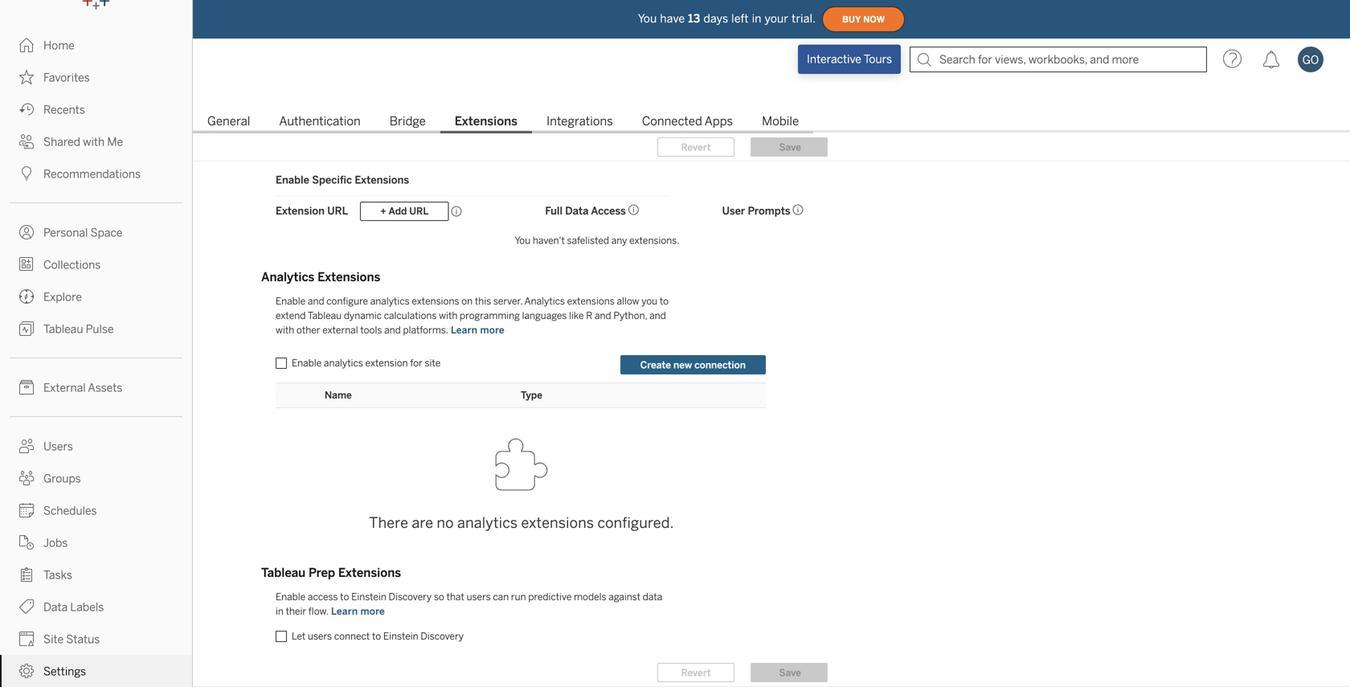 Task type: describe. For each thing, give the bounding box(es) containing it.
external
[[43, 381, 86, 395]]

data labels
[[43, 601, 104, 614]]

tooltip info icon image for full data access
[[628, 205, 640, 216]]

you have 13 days left in your trial.
[[638, 12, 816, 25]]

and down analytics extensions at the left
[[308, 295, 324, 307]]

0 horizontal spatial url
[[327, 205, 348, 217]]

against
[[609, 591, 641, 603]]

+ add url button
[[360, 202, 449, 221]]

revert for 2nd revert "button" from the bottom
[[681, 141, 711, 153]]

other
[[297, 324, 320, 336]]

recommendations link
[[0, 158, 192, 190]]

analytics inside enable and configure analytics extensions on this server. analytics extensions allow you to extend tableau dynamic calculations with programming languages like r and python, and with other external tools and platforms.
[[525, 295, 565, 307]]

site status
[[43, 633, 100, 646]]

2 horizontal spatial with
[[439, 310, 458, 322]]

home
[[43, 39, 75, 52]]

recents link
[[0, 93, 192, 125]]

settings link
[[0, 655, 192, 687]]

jobs link
[[0, 527, 192, 559]]

extensions up configure
[[318, 270, 381, 285]]

that
[[447, 591, 465, 603]]

buy
[[843, 14, 861, 24]]

einstein inside enable access to einstein discovery so that users can run predictive models against data in their flow.
[[351, 591, 387, 603]]

their
[[286, 606, 306, 617]]

predictive
[[528, 591, 572, 603]]

pulse
[[86, 323, 114, 336]]

new
[[674, 359, 692, 371]]

extend
[[276, 310, 306, 322]]

recommendations
[[43, 168, 141, 181]]

url inside button
[[409, 205, 429, 217]]

in inside enable access to einstein discovery so that users can run predictive models against data in their flow.
[[276, 606, 284, 617]]

prep
[[309, 566, 335, 580]]

there are no analytics extensions configured.
[[369, 514, 674, 532]]

calculations
[[384, 310, 437, 322]]

Search for views, workbooks, and more text field
[[910, 47, 1207, 72]]

schedules link
[[0, 494, 192, 527]]

python,
[[614, 310, 647, 322]]

tools
[[360, 324, 382, 336]]

0 horizontal spatial users
[[308, 631, 332, 642]]

there are no analytics extensions configured. main content
[[193, 51, 1351, 687]]

collections
[[43, 258, 101, 272]]

1 vertical spatial discovery
[[421, 631, 464, 642]]

home link
[[0, 29, 192, 61]]

tours
[[864, 53, 892, 66]]

schedules
[[43, 504, 97, 518]]

enable for analytics
[[276, 295, 306, 307]]

0 vertical spatial analytics
[[261, 270, 315, 285]]

create new connection button
[[620, 355, 766, 375]]

connected
[[642, 114, 702, 129]]

now
[[864, 14, 885, 24]]

labels
[[70, 601, 104, 614]]

to inside enable access to einstein discovery so that users can run predictive models against data in their flow.
[[340, 591, 349, 603]]

configured.
[[598, 514, 674, 532]]

r
[[586, 310, 593, 322]]

programming
[[460, 310, 520, 322]]

platforms.
[[403, 324, 449, 336]]

let
[[292, 631, 306, 642]]

users
[[43, 440, 73, 453]]

enable up 'extension'
[[276, 174, 309, 187]]

add
[[389, 205, 407, 217]]

user
[[722, 205, 745, 217]]

create new connection
[[641, 359, 746, 371]]

you haven't safelisted any extensions.
[[515, 235, 680, 246]]

full data access
[[545, 205, 626, 217]]

shared with me
[[43, 135, 123, 149]]

tasks link
[[0, 559, 192, 591]]

enable and configure analytics extensions on this server. analytics extensions allow you to extend tableau dynamic calculations with programming languages like r and python, and with other external tools and platforms.
[[276, 295, 669, 336]]

bridge
[[390, 114, 426, 129]]

with inside main navigation. press the up and down arrow keys to access links. element
[[83, 135, 105, 149]]

like
[[569, 310, 584, 322]]

so
[[434, 591, 444, 603]]

dynamic
[[344, 310, 382, 322]]

extensions up the r
[[567, 295, 615, 307]]

personal space link
[[0, 216, 192, 248]]

can
[[493, 591, 509, 603]]

explore
[[43, 291, 82, 304]]

haven't
[[533, 235, 565, 246]]

configure
[[327, 295, 368, 307]]

connection
[[695, 359, 746, 371]]

buy now
[[843, 14, 885, 24]]

learn more link for prep
[[329, 605, 387, 618]]

for
[[410, 357, 423, 369]]

assets
[[88, 381, 122, 395]]

name
[[325, 389, 352, 401]]

extensions for on
[[412, 295, 459, 307]]

personal space
[[43, 226, 123, 240]]

integrations
[[547, 114, 613, 129]]

any
[[612, 235, 627, 246]]

tableau for tableau prep extensions
[[261, 566, 306, 580]]

you for you haven't safelisted any extensions.
[[515, 235, 531, 246]]

jobs
[[43, 537, 68, 550]]

interactive
[[807, 53, 862, 66]]

days
[[704, 12, 729, 25]]

collections link
[[0, 248, 192, 281]]

main navigation. press the up and down arrow keys to access links. element
[[0, 29, 192, 687]]

languages
[[522, 310, 567, 322]]



Task type: locate. For each thing, give the bounding box(es) containing it.
0 vertical spatial tableau
[[308, 310, 342, 322]]

apps
[[705, 114, 733, 129]]

extension
[[365, 357, 408, 369]]

0 vertical spatial analytics
[[370, 295, 410, 307]]

0 vertical spatial revert button
[[658, 137, 735, 157]]

to inside enable and configure analytics extensions on this server. analytics extensions allow you to extend tableau dynamic calculations with programming languages like r and python, and with other external tools and platforms.
[[660, 295, 669, 307]]

grid
[[276, 196, 919, 256]]

learn for prep
[[331, 606, 358, 617]]

learn more up the connect
[[331, 606, 385, 617]]

flow.
[[309, 606, 329, 617]]

extensions up calculations
[[412, 295, 459, 307]]

tableau down the explore on the top left of the page
[[43, 323, 83, 336]]

enable specific extensions
[[276, 174, 409, 187]]

extensions right bridge
[[455, 114, 518, 129]]

1 horizontal spatial analytics
[[370, 295, 410, 307]]

tooltip info icon image right prompts
[[793, 205, 804, 216]]

enable inside enable and configure analytics extensions on this server. analytics extensions allow you to extend tableau dynamic calculations with programming languages like r and python, and with other external tools and platforms.
[[276, 295, 306, 307]]

1 vertical spatial analytics
[[324, 357, 363, 369]]

discovery left so
[[389, 591, 432, 603]]

analytics up extend
[[261, 270, 315, 285]]

learn more link up the connect
[[329, 605, 387, 618]]

navigation containing general
[[193, 109, 1351, 133]]

access
[[308, 591, 338, 603]]

analytics up the languages
[[525, 295, 565, 307]]

more down programming
[[480, 324, 505, 336]]

let users connect to einstein discovery
[[292, 631, 464, 642]]

1 horizontal spatial you
[[638, 12, 657, 25]]

0 horizontal spatial in
[[276, 606, 284, 617]]

you for you have 13 days left in your trial.
[[638, 12, 657, 25]]

type
[[521, 389, 543, 401]]

0 vertical spatial more
[[480, 324, 505, 336]]

tooltip info icon image right "access"
[[628, 205, 640, 216]]

data inside grid
[[565, 205, 589, 217]]

extensions inside sub-spaces tab list
[[455, 114, 518, 129]]

1 vertical spatial users
[[308, 631, 332, 642]]

0 horizontal spatial analytics
[[324, 357, 363, 369]]

analytics up name
[[324, 357, 363, 369]]

tooltip info icon image right + add url
[[451, 206, 462, 217]]

0 horizontal spatial learn more
[[331, 606, 385, 617]]

external
[[323, 324, 358, 336]]

1 horizontal spatial more
[[480, 324, 505, 336]]

revert
[[681, 141, 711, 153], [681, 667, 711, 679]]

users link
[[0, 430, 192, 462]]

tooltip info icon image for user prompts
[[793, 205, 804, 216]]

enable for enable
[[292, 357, 322, 369]]

there
[[369, 514, 408, 532]]

connected apps
[[642, 114, 733, 129]]

extension
[[276, 205, 325, 217]]

1 horizontal spatial learn
[[451, 324, 478, 336]]

2 horizontal spatial analytics
[[457, 514, 518, 532]]

discovery inside enable access to einstein discovery so that users can run predictive models against data in their flow.
[[389, 591, 432, 603]]

revert for first revert "button" from the bottom
[[681, 667, 711, 679]]

1 horizontal spatial users
[[467, 591, 491, 603]]

analytics inside enable and configure analytics extensions on this server. analytics extensions allow you to extend tableau dynamic calculations with programming languages like r and python, and with other external tools and platforms.
[[370, 295, 410, 307]]

you left have
[[638, 12, 657, 25]]

1 vertical spatial more
[[361, 606, 385, 617]]

2 horizontal spatial tableau
[[308, 310, 342, 322]]

0 vertical spatial with
[[83, 135, 105, 149]]

specific
[[312, 174, 352, 187]]

on
[[462, 295, 473, 307]]

1 horizontal spatial data
[[565, 205, 589, 217]]

data
[[643, 591, 663, 603]]

users left can
[[467, 591, 491, 603]]

2 vertical spatial tableau
[[261, 566, 306, 580]]

extensions up +
[[355, 174, 409, 187]]

0 vertical spatial learn more
[[451, 324, 505, 336]]

in right left
[[752, 12, 762, 25]]

general
[[207, 114, 250, 129]]

1 horizontal spatial with
[[276, 324, 294, 336]]

1 vertical spatial analytics
[[525, 295, 565, 307]]

me
[[107, 135, 123, 149]]

tableau left the prep
[[261, 566, 306, 580]]

with up platforms.
[[439, 310, 458, 322]]

2 horizontal spatial to
[[660, 295, 669, 307]]

to right the access
[[340, 591, 349, 603]]

in left their
[[276, 606, 284, 617]]

einstein right the connect
[[383, 631, 419, 642]]

1 horizontal spatial to
[[372, 631, 381, 642]]

with
[[83, 135, 105, 149], [439, 310, 458, 322], [276, 324, 294, 336]]

site
[[425, 357, 441, 369]]

data
[[565, 205, 589, 217], [43, 601, 68, 614]]

models
[[574, 591, 607, 603]]

analytics for enable
[[370, 295, 410, 307]]

extensions for configured.
[[521, 514, 594, 532]]

1 vertical spatial learn
[[331, 606, 358, 617]]

0 horizontal spatial to
[[340, 591, 349, 603]]

groups
[[43, 472, 81, 486]]

learn more for prep
[[331, 606, 385, 617]]

and right the r
[[595, 310, 611, 322]]

1 vertical spatial revert button
[[658, 663, 735, 683]]

favorites
[[43, 71, 90, 84]]

url
[[327, 205, 348, 217], [409, 205, 429, 217]]

mobile
[[762, 114, 799, 129]]

allow
[[617, 295, 640, 307]]

grid inside there are no analytics extensions configured. main content
[[276, 196, 919, 256]]

0 horizontal spatial learn more link
[[329, 605, 387, 618]]

enable
[[276, 174, 309, 187], [276, 295, 306, 307], [292, 357, 322, 369], [276, 591, 306, 603]]

you
[[638, 12, 657, 25], [515, 235, 531, 246]]

discovery
[[389, 591, 432, 603], [421, 631, 464, 642]]

extensions up predictive
[[521, 514, 594, 532]]

navigation
[[193, 109, 1351, 133]]

enable analytics extension for site
[[292, 357, 441, 369]]

with left me in the top of the page
[[83, 135, 105, 149]]

2 revert from the top
[[681, 667, 711, 679]]

shared
[[43, 135, 80, 149]]

extensions right the prep
[[338, 566, 401, 580]]

url right add
[[409, 205, 429, 217]]

space
[[90, 226, 123, 240]]

groups link
[[0, 462, 192, 494]]

shared with me link
[[0, 125, 192, 158]]

1 vertical spatial learn more
[[331, 606, 385, 617]]

trial.
[[792, 12, 816, 25]]

enable inside enable access to einstein discovery so that users can run predictive models against data in their flow.
[[276, 591, 306, 603]]

interactive tours
[[807, 53, 892, 66]]

personal
[[43, 226, 88, 240]]

data left labels
[[43, 601, 68, 614]]

1 vertical spatial revert
[[681, 667, 711, 679]]

authentication
[[279, 114, 361, 129]]

1 vertical spatial to
[[340, 591, 349, 603]]

and down "you"
[[650, 310, 666, 322]]

access
[[591, 205, 626, 217]]

user prompts
[[722, 205, 791, 217]]

13
[[688, 12, 701, 25]]

learn right flow.
[[331, 606, 358, 617]]

favorites link
[[0, 61, 192, 93]]

have
[[660, 12, 685, 25]]

0 vertical spatial data
[[565, 205, 589, 217]]

analytics
[[370, 295, 410, 307], [324, 357, 363, 369], [457, 514, 518, 532]]

tableau inside main navigation. press the up and down arrow keys to access links. element
[[43, 323, 83, 336]]

learn for extensions
[[451, 324, 478, 336]]

discovery down so
[[421, 631, 464, 642]]

you inside grid
[[515, 235, 531, 246]]

1 revert button from the top
[[658, 137, 735, 157]]

external assets link
[[0, 371, 192, 404]]

no
[[437, 514, 454, 532]]

enable for tableau
[[276, 591, 306, 603]]

analytics
[[261, 270, 315, 285], [525, 295, 565, 307]]

full
[[545, 205, 563, 217]]

1 horizontal spatial url
[[409, 205, 429, 217]]

to right "you"
[[660, 295, 669, 307]]

users inside enable access to einstein discovery so that users can run predictive models against data in their flow.
[[467, 591, 491, 603]]

enable access to einstein discovery so that users can run predictive models against data in their flow.
[[276, 591, 663, 617]]

einstein up the let users connect to einstein discovery
[[351, 591, 387, 603]]

0 horizontal spatial data
[[43, 601, 68, 614]]

2 vertical spatial analytics
[[457, 514, 518, 532]]

1 horizontal spatial in
[[752, 12, 762, 25]]

0 horizontal spatial you
[[515, 235, 531, 246]]

learn more for extensions
[[451, 324, 505, 336]]

1 vertical spatial in
[[276, 606, 284, 617]]

1 vertical spatial einstein
[[383, 631, 419, 642]]

learn more down programming
[[451, 324, 505, 336]]

learn
[[451, 324, 478, 336], [331, 606, 358, 617]]

learn more link for extensions
[[449, 324, 507, 337]]

data right full
[[565, 205, 589, 217]]

analytics extensions
[[261, 270, 381, 285]]

0 horizontal spatial with
[[83, 135, 105, 149]]

you
[[642, 295, 658, 307]]

analytics right no on the left bottom of page
[[457, 514, 518, 532]]

tasks
[[43, 569, 72, 582]]

0 vertical spatial in
[[752, 12, 762, 25]]

0 horizontal spatial tableau
[[43, 323, 83, 336]]

0 horizontal spatial more
[[361, 606, 385, 617]]

analytics up calculations
[[370, 295, 410, 307]]

site
[[43, 633, 64, 646]]

enable up extend
[[276, 295, 306, 307]]

1 horizontal spatial analytics
[[525, 295, 565, 307]]

1 vertical spatial with
[[439, 310, 458, 322]]

with down extend
[[276, 324, 294, 336]]

0 horizontal spatial learn
[[331, 606, 358, 617]]

2 vertical spatial to
[[372, 631, 381, 642]]

sub-spaces tab list
[[193, 113, 1351, 133]]

0 vertical spatial to
[[660, 295, 669, 307]]

1 vertical spatial you
[[515, 235, 531, 246]]

tableau pulse link
[[0, 313, 192, 345]]

url down enable specific extensions
[[327, 205, 348, 217]]

0 vertical spatial learn more link
[[449, 324, 507, 337]]

grid containing extension url
[[276, 196, 919, 256]]

enable up their
[[276, 591, 306, 603]]

2 horizontal spatial tooltip info icon image
[[793, 205, 804, 216]]

2 vertical spatial with
[[276, 324, 294, 336]]

in
[[752, 12, 762, 25], [276, 606, 284, 617]]

1 horizontal spatial learn more link
[[449, 324, 507, 337]]

buy now button
[[822, 6, 905, 32]]

tableau for tableau pulse
[[43, 323, 83, 336]]

your
[[765, 12, 789, 25]]

einstein
[[351, 591, 387, 603], [383, 631, 419, 642]]

2 revert button from the top
[[658, 663, 735, 683]]

0 horizontal spatial tooltip info icon image
[[451, 206, 462, 217]]

1 revert from the top
[[681, 141, 711, 153]]

more up the let users connect to einstein discovery
[[361, 606, 385, 617]]

1 horizontal spatial tooltip info icon image
[[628, 205, 640, 216]]

to right the connect
[[372, 631, 381, 642]]

site status link
[[0, 623, 192, 655]]

enable down other
[[292, 357, 322, 369]]

tableau up the external
[[308, 310, 342, 322]]

explore link
[[0, 281, 192, 313]]

data inside main navigation. press the up and down arrow keys to access links. element
[[43, 601, 68, 614]]

0 vertical spatial einstein
[[351, 591, 387, 603]]

0 vertical spatial discovery
[[389, 591, 432, 603]]

learn more link down programming
[[449, 324, 507, 337]]

more for analytics extensions
[[480, 324, 505, 336]]

0 vertical spatial users
[[467, 591, 491, 603]]

prompts
[[748, 205, 791, 217]]

tooltip info icon image
[[628, 205, 640, 216], [793, 205, 804, 216], [451, 206, 462, 217]]

more for tableau prep extensions
[[361, 606, 385, 617]]

0 horizontal spatial analytics
[[261, 270, 315, 285]]

+ add url
[[380, 205, 429, 217]]

to
[[660, 295, 669, 307], [340, 591, 349, 603], [372, 631, 381, 642]]

0 vertical spatial you
[[638, 12, 657, 25]]

tableau pulse
[[43, 323, 114, 336]]

1 vertical spatial tableau
[[43, 323, 83, 336]]

status
[[66, 633, 100, 646]]

users right the let
[[308, 631, 332, 642]]

0 vertical spatial revert
[[681, 141, 711, 153]]

1 vertical spatial data
[[43, 601, 68, 614]]

0 vertical spatial learn
[[451, 324, 478, 336]]

and right tools
[[384, 324, 401, 336]]

tableau inside enable and configure analytics extensions on this server. analytics extensions allow you to extend tableau dynamic calculations with programming languages like r and python, and with other external tools and platforms.
[[308, 310, 342, 322]]

learn more link
[[449, 324, 507, 337], [329, 605, 387, 618]]

analytics for there
[[457, 514, 518, 532]]

1 vertical spatial learn more link
[[329, 605, 387, 618]]

you left the haven't at the left top of the page
[[515, 235, 531, 246]]

learn more
[[451, 324, 505, 336], [331, 606, 385, 617]]

learn down on
[[451, 324, 478, 336]]

1 horizontal spatial tableau
[[261, 566, 306, 580]]

1 horizontal spatial learn more
[[451, 324, 505, 336]]



Task type: vqa. For each thing, say whether or not it's contained in the screenshot.
the Format Workbook image at the left top of page
no



